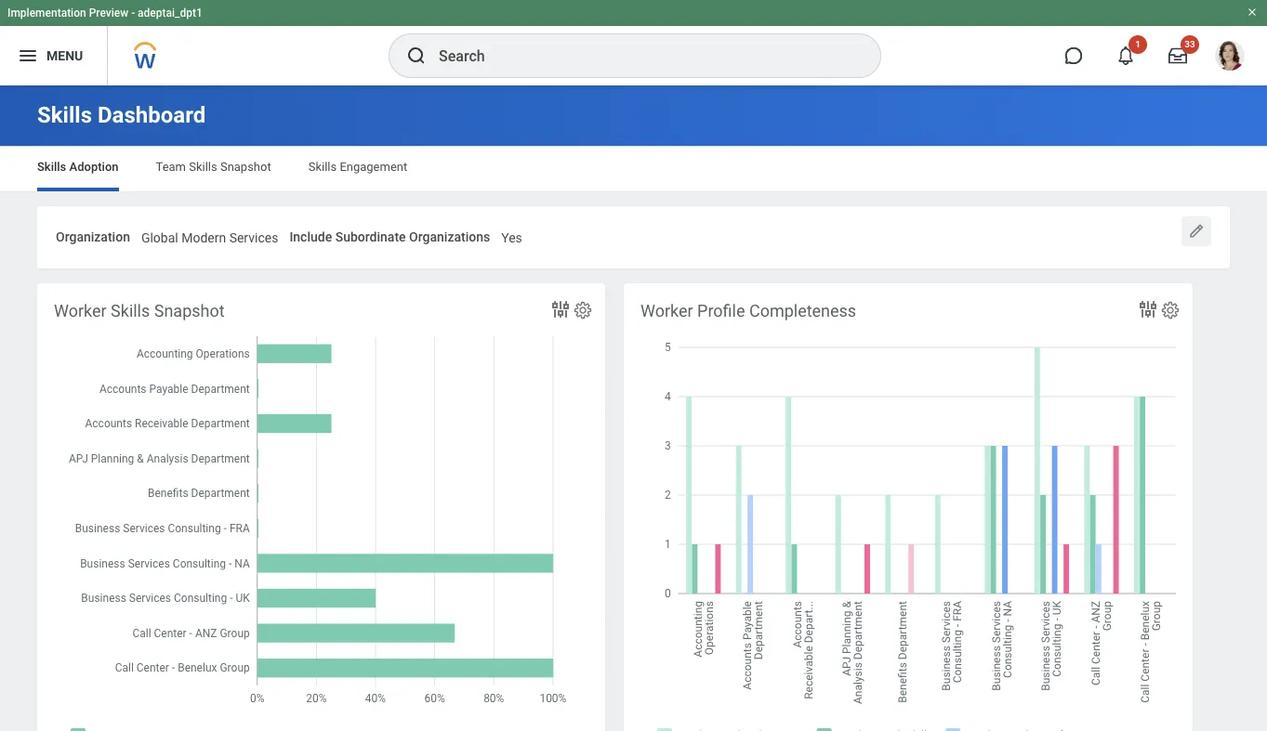 Task type: vqa. For each thing, say whether or not it's contained in the screenshot.
"worker"
yes



Task type: locate. For each thing, give the bounding box(es) containing it.
snapshot inside tab list
[[220, 160, 271, 174]]

Search Workday  search field
[[439, 35, 843, 76]]

configure and view chart data image for completeness
[[1138, 298, 1160, 321]]

1 horizontal spatial configure and view chart data image
[[1138, 298, 1160, 321]]

worker inside "element"
[[641, 301, 694, 321]]

configure and view chart data image
[[550, 298, 572, 321], [1138, 298, 1160, 321]]

0 vertical spatial snapshot
[[220, 160, 271, 174]]

skills engagement
[[309, 160, 408, 174]]

menu banner
[[0, 0, 1268, 86]]

skills adoption
[[37, 160, 119, 174]]

team skills snapshot
[[156, 160, 271, 174]]

1
[[1136, 39, 1141, 49]]

worker for worker skills snapshot
[[54, 301, 107, 321]]

inbox large image
[[1169, 47, 1188, 65]]

worker skills snapshot element
[[37, 283, 606, 732]]

1 button
[[1106, 35, 1148, 76]]

yes
[[502, 231, 523, 246]]

worker down organization
[[54, 301, 107, 321]]

worker left profile
[[641, 301, 694, 321]]

tab list
[[19, 147, 1249, 192]]

modern
[[182, 231, 226, 246]]

justify image
[[17, 45, 39, 67]]

1 worker from the left
[[54, 301, 107, 321]]

search image
[[406, 45, 428, 67]]

skills up 'skills adoption'
[[37, 102, 92, 128]]

edit image
[[1188, 222, 1206, 241]]

skills left the engagement
[[309, 160, 337, 174]]

33
[[1185, 39, 1196, 49]]

team
[[156, 160, 186, 174]]

1 horizontal spatial worker
[[641, 301, 694, 321]]

2 worker from the left
[[641, 301, 694, 321]]

notifications large image
[[1117, 47, 1136, 65]]

subordinate
[[335, 230, 406, 245]]

dashboard
[[98, 102, 206, 128]]

skills left adoption
[[37, 160, 66, 174]]

snapshot up services
[[220, 160, 271, 174]]

menu button
[[0, 26, 107, 86]]

skills for skills engagement
[[309, 160, 337, 174]]

adeptai_dpt1
[[138, 7, 203, 20]]

configure and view chart data image inside worker skills snapshot element
[[550, 298, 572, 321]]

profile logan mcneil image
[[1216, 41, 1245, 74]]

snapshot for team skills snapshot
[[220, 160, 271, 174]]

implementation
[[7, 7, 86, 20]]

Global Modern Services text field
[[141, 220, 278, 252]]

worker for worker profile completeness
[[641, 301, 694, 321]]

2 configure and view chart data image from the left
[[1138, 298, 1160, 321]]

snapshot for worker skills snapshot
[[154, 301, 225, 321]]

0 horizontal spatial configure and view chart data image
[[550, 298, 572, 321]]

skills
[[37, 102, 92, 128], [37, 160, 66, 174], [189, 160, 217, 174], [309, 160, 337, 174], [111, 301, 150, 321]]

1 vertical spatial snapshot
[[154, 301, 225, 321]]

configure and view chart data image inside worker profile completeness "element"
[[1138, 298, 1160, 321]]

snapshot
[[220, 160, 271, 174], [154, 301, 225, 321]]

snapshot down "modern"
[[154, 301, 225, 321]]

configure and view chart data image left configure worker profile completeness icon
[[1138, 298, 1160, 321]]

1 configure and view chart data image from the left
[[550, 298, 572, 321]]

skills for skills dashboard
[[37, 102, 92, 128]]

-
[[131, 7, 135, 20]]

skills dashboard
[[37, 102, 206, 128]]

preview
[[89, 7, 129, 20]]

tab list containing skills adoption
[[19, 147, 1249, 192]]

profile
[[698, 301, 745, 321]]

worker
[[54, 301, 107, 321], [641, 301, 694, 321]]

global
[[141, 231, 178, 246]]

configure and view chart data image left the configure worker skills snapshot icon
[[550, 298, 572, 321]]

worker profile completeness element
[[624, 283, 1193, 732]]

skills for skills adoption
[[37, 160, 66, 174]]

0 horizontal spatial worker
[[54, 301, 107, 321]]

organization
[[56, 230, 130, 245]]



Task type: describe. For each thing, give the bounding box(es) containing it.
menu
[[47, 48, 83, 63]]

organization element
[[141, 219, 278, 253]]

configure worker skills snapshot image
[[573, 300, 593, 321]]

engagement
[[340, 160, 408, 174]]

skills right the team
[[189, 160, 217, 174]]

worker skills snapshot
[[54, 301, 225, 321]]

services
[[229, 231, 278, 246]]

close environment banner image
[[1247, 7, 1258, 18]]

completeness
[[750, 301, 857, 321]]

tab list inside skills dashboard main content
[[19, 147, 1249, 192]]

include subordinate organizations
[[290, 230, 490, 245]]

organizations
[[409, 230, 490, 245]]

include subordinate organizations element
[[502, 219, 523, 253]]

global modern services
[[141, 231, 278, 246]]

configure and view chart data image for snapshot
[[550, 298, 572, 321]]

33 button
[[1158, 35, 1200, 76]]

include
[[290, 230, 332, 245]]

skills down the global
[[111, 301, 150, 321]]

worker profile completeness
[[641, 301, 857, 321]]

adoption
[[69, 160, 119, 174]]

configure worker profile completeness image
[[1161, 300, 1181, 321]]

implementation preview -   adeptai_dpt1
[[7, 7, 203, 20]]

skills dashboard main content
[[0, 86, 1268, 732]]

Yes text field
[[502, 220, 523, 252]]



